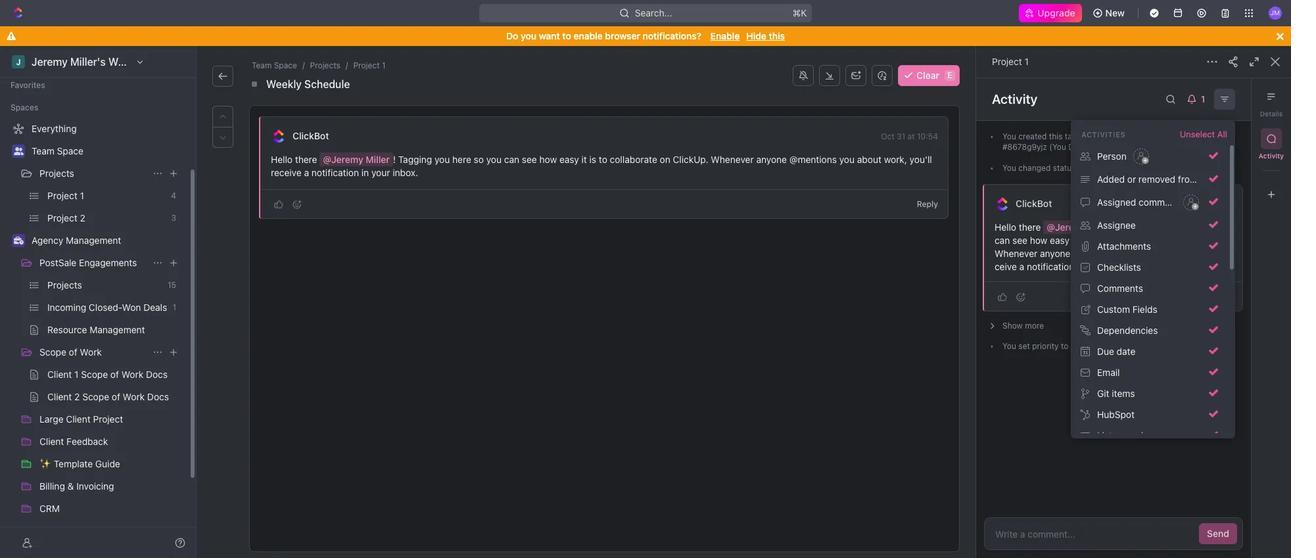 Task type: locate. For each thing, give the bounding box(es) containing it.
here inside ! tagging you here so you can see how easy it is to collaborate on clickup. whenever anyone @mentions you about work, you'll re ceive a notification in your inbox.
[[1177, 222, 1196, 233]]

business time image
[[13, 237, 23, 245]]

spaces
[[11, 103, 38, 112]]

can inside ! tagging you here so you can see how easy it is to collaborate on clickup. whenever anyone @mentions you about work, you'll re ceive a notification in your inbox.
[[995, 235, 1010, 246]]

clickup. for a
[[673, 154, 709, 165]]

you inside you created this task by copying #8678g9yjz (you don't have access)
[[1003, 132, 1017, 141]]

! inside ! tagging you here so you can see how easy it is to collaborate on clickup. whenever anyone @mentions you about work, you'll receive a notification in your inbox.
[[393, 154, 396, 165]]

tagging inside ! tagging you here so you can see how easy it is to collaborate on clickup. whenever anyone @mentions you about work, you'll re ceive a notification in your inbox.
[[1123, 222, 1156, 233]]

you'll for ceive
[[1194, 248, 1216, 259]]

hello there inside task sidebar content "section"
[[995, 222, 1044, 233]]

is for ceive
[[1080, 235, 1087, 246]]

hide
[[747, 30, 767, 41]]

notification inside ! tagging you here so you can see how easy it is to collaborate on clickup. whenever anyone @mentions you about work, you'll re ceive a notification in your inbox.
[[1027, 261, 1075, 272]]

it for a
[[582, 154, 587, 165]]

from right status
[[1079, 163, 1096, 173]]

tree inside sidebar navigation
[[5, 118, 184, 558]]

custom
[[1098, 304, 1131, 315]]

0 horizontal spatial here
[[453, 154, 471, 165]]

0 horizontal spatial there
[[295, 154, 317, 165]]

here for ceive
[[1177, 222, 1196, 233]]

reply
[[917, 199, 939, 209], [1209, 292, 1231, 302]]

collaborate for ceive
[[1101, 235, 1148, 246]]

can for a
[[504, 154, 520, 165]]

0 horizontal spatial tagging
[[398, 154, 432, 165]]

engagements
[[79, 257, 137, 268]]

on inside ! tagging you here so you can see how easy it is to collaborate on clickup. whenever anyone @mentions you about work, you'll receive a notification in your inbox.
[[660, 154, 671, 165]]

this up the (you at the top of the page
[[1050, 132, 1063, 141]]

2 vertical spatial you
[[1003, 341, 1017, 351]]

details
[[1260, 110, 1283, 118]]

team for team space / projects / project 1
[[252, 61, 272, 70]]

1 vertical spatial !
[[1117, 222, 1120, 233]]

tree containing team space
[[5, 118, 184, 558]]

team up weekly
[[252, 61, 272, 70]]

0 horizontal spatial from
[[1079, 163, 1096, 173]]

a
[[304, 167, 309, 178], [1020, 261, 1025, 272]]

can for ceive
[[995, 235, 1010, 246]]

1 horizontal spatial !
[[1117, 222, 1120, 233]]

inbox.
[[393, 167, 418, 178], [1108, 261, 1134, 272]]

you up #8678g9yjz
[[1003, 132, 1017, 141]]

1 inside task sidebar content "section"
[[1198, 341, 1201, 351]]

you'll inside ! tagging you here so you can see how easy it is to collaborate on clickup. whenever anyone @mentions you about work, you'll receive a notification in your inbox.
[[910, 154, 932, 165]]

0 horizontal spatial is
[[590, 154, 597, 165]]

1 horizontal spatial so
[[1198, 222, 1208, 233]]

so for a
[[474, 154, 484, 165]]

0 horizontal spatial a
[[304, 167, 309, 178]]

upgrade
[[1038, 7, 1076, 18]]

collaborate inside ! tagging you here so you can see how easy it is to collaborate on clickup. whenever anyone @mentions you about work, you'll re ceive a notification in your inbox.
[[1101, 235, 1148, 246]]

0 vertical spatial space
[[274, 61, 297, 70]]

agency management
[[32, 235, 121, 246]]

projects down team space
[[39, 168, 74, 179]]

anyone inside ! tagging you here so you can see how easy it is to collaborate on clickup. whenever anyone @mentions you about work, you'll receive a notification in your inbox.
[[757, 154, 787, 165]]

you created this task by copying #8678g9yjz (you don't have access)
[[1003, 132, 1142, 152]]

checklists button
[[1077, 257, 1224, 278]]

your inside ! tagging you here so you can see how easy it is to collaborate on clickup. whenever anyone @mentions you about work, you'll re ceive a notification in your inbox.
[[1087, 261, 1106, 272]]

assignee button
[[1077, 215, 1224, 236]]

whenever inside ! tagging you here so you can see how easy it is to collaborate on clickup. whenever anyone @mentions you about work, you'll re ceive a notification in your inbox.
[[995, 248, 1038, 259]]

1 vertical spatial see
[[1013, 235, 1028, 246]]

@mentions for a
[[790, 154, 837, 165]]

created
[[1019, 132, 1047, 141]]

0 vertical spatial @mentions
[[790, 154, 837, 165]]

oct 31 at 10:54
[[882, 132, 939, 141], [1175, 132, 1232, 141], [1175, 163, 1232, 173], [1176, 199, 1233, 209]]

project 1 link
[[992, 56, 1029, 67], [351, 59, 388, 72]]

tagging
[[398, 154, 432, 165], [1123, 222, 1156, 233]]

0 horizontal spatial see
[[522, 154, 537, 165]]

at
[[908, 132, 915, 141], [1202, 132, 1209, 141], [1202, 163, 1209, 173], [1203, 199, 1210, 209], [1203, 341, 1211, 351]]

1 vertical spatial space
[[57, 145, 83, 157]]

0 vertical spatial see
[[522, 154, 537, 165]]

31
[[897, 132, 906, 141], [1191, 132, 1200, 141], [1191, 163, 1200, 173], [1192, 199, 1200, 209]]

10:54 up re
[[1212, 199, 1233, 209]]

1 horizontal spatial reply
[[1209, 292, 1231, 302]]

list down hubspot
[[1098, 430, 1113, 441]]

0 horizontal spatial work,
[[884, 154, 908, 165]]

1 vertical spatial so
[[1198, 222, 1208, 233]]

1 horizontal spatial there
[[1019, 222, 1041, 233]]

3 you from the top
[[1003, 341, 1017, 351]]

1 horizontal spatial list
[[1201, 174, 1216, 185]]

0 vertical spatial projects link
[[307, 59, 343, 72]]

see inside ! tagging you here so you can see how easy it is to collaborate on clickup. whenever anyone @mentions you about work, you'll re ceive a notification in your inbox.
[[1013, 235, 1028, 246]]

git items
[[1098, 388, 1136, 399]]

new
[[1106, 7, 1125, 18]]

there down the changed
[[1019, 222, 1041, 233]]

oct
[[882, 132, 895, 141], [1175, 132, 1189, 141], [1175, 163, 1189, 173], [1176, 199, 1190, 209]]

how inside ! tagging you here so you can see how easy it is to collaborate on clickup. whenever anyone @mentions you about work, you'll re ceive a notification in your inbox.
[[1030, 235, 1048, 246]]

clickbot up receive
[[293, 130, 329, 141]]

0 vertical spatial here
[[453, 154, 471, 165]]

you left the changed
[[1003, 163, 1017, 173]]

team for team space
[[32, 145, 54, 157]]

0 vertical spatial notification
[[312, 167, 359, 178]]

1 horizontal spatial notification
[[1027, 261, 1075, 272]]

hello inside task sidebar content "section"
[[995, 222, 1017, 233]]

upgrade link
[[1020, 4, 1082, 22]]

reply inside task sidebar content "section"
[[1209, 292, 1231, 302]]

on inside ! tagging you here so you can see how easy it is to collaborate on clickup. whenever anyone @mentions you about work, you'll re ceive a notification in your inbox.
[[1151, 235, 1161, 246]]

0 vertical spatial easy
[[560, 154, 579, 165]]

see for ceive
[[1013, 235, 1028, 246]]

1 vertical spatial tagging
[[1123, 222, 1156, 233]]

weekly
[[266, 78, 302, 90]]

10:54 left task sidebar navigation tab list
[[1211, 132, 1232, 141]]

collaborate inside ! tagging you here so you can see how easy it is to collaborate on clickup. whenever anyone @mentions you about work, you'll receive a notification in your inbox.
[[610, 154, 658, 165]]

clickup. inside ! tagging you here so you can see how easy it is to collaborate on clickup. whenever anyone @mentions you about work, you'll re ceive a notification in your inbox.
[[1164, 235, 1200, 246]]

at for created this task by copying
[[1202, 132, 1209, 141]]

team space / projects / project 1
[[252, 61, 386, 70]]

how
[[540, 154, 557, 165], [1030, 235, 1048, 246]]

this inside you created this task by copying #8678g9yjz (you don't have access)
[[1050, 132, 1063, 141]]

assigned
[[1098, 197, 1137, 208]]

anyone inside ! tagging you here so you can see how easy it is to collaborate on clickup. whenever anyone @mentions you about work, you'll re ceive a notification in your inbox.
[[1040, 248, 1071, 259]]

1 vertical spatial projects
[[39, 168, 74, 179]]

space right user group image
[[57, 145, 83, 157]]

about inside ! tagging you here so you can see how easy it is to collaborate on clickup. whenever anyone @mentions you about work, you'll receive a notification in your inbox.
[[857, 154, 882, 165]]

it inside ! tagging you here so you can see how easy it is to collaborate on clickup. whenever anyone @mentions you about work, you'll re ceive a notification in your inbox.
[[1073, 235, 1078, 246]]

normal
[[1083, 341, 1112, 351]]

0 horizontal spatial hello there
[[271, 154, 320, 165]]

0 horizontal spatial !
[[393, 154, 396, 165]]

/ up schedule
[[346, 61, 348, 70]]

a inside ! tagging you here so you can see how easy it is to collaborate on clickup. whenever anyone @mentions you about work, you'll receive a notification in your inbox.
[[304, 167, 309, 178]]

notifications?
[[643, 30, 702, 41]]

1 vertical spatial on
[[1151, 235, 1161, 246]]

due
[[1098, 346, 1115, 357]]

easy inside ! tagging you here so you can see how easy it is to collaborate on clickup. whenever anyone @mentions you about work, you'll re ceive a notification in your inbox.
[[1050, 235, 1070, 246]]

project 1 link up weekly schedule link
[[351, 59, 388, 72]]

1 / from the left
[[302, 61, 305, 70]]

0 horizontal spatial inbox.
[[393, 167, 418, 178]]

sidebar navigation
[[0, 46, 197, 558]]

it
[[582, 154, 587, 165], [1073, 235, 1078, 246]]

1 vertical spatial you
[[1003, 163, 1017, 173]]

0 vertical spatial hello
[[271, 154, 293, 165]]

1 vertical spatial list
[[1098, 430, 1113, 441]]

1 horizontal spatial is
[[1080, 235, 1087, 246]]

about for a
[[857, 154, 882, 165]]

you'll inside ! tagging you here so you can see how easy it is to collaborate on clickup. whenever anyone @mentions you about work, you'll re ceive a notification in your inbox.
[[1194, 248, 1216, 259]]

your
[[372, 167, 390, 178], [1087, 261, 1106, 272]]

1 vertical spatial hello there
[[995, 222, 1044, 233]]

0 horizontal spatial hello
[[271, 154, 293, 165]]

list down the unselect all
[[1201, 174, 1216, 185]]

your inside ! tagging you here so you can see how easy it is to collaborate on clickup. whenever anyone @mentions you about work, you'll receive a notification in your inbox.
[[372, 167, 390, 178]]

1 horizontal spatial @mentions
[[1074, 248, 1121, 259]]

here inside ! tagging you here so you can see how easy it is to collaborate on clickup. whenever anyone @mentions you about work, you'll receive a notification in your inbox.
[[453, 154, 471, 165]]

0 vertical spatial about
[[857, 154, 882, 165]]

can inside ! tagging you here so you can see how easy it is to collaborate on clickup. whenever anyone @mentions you about work, you'll receive a notification in your inbox.
[[504, 154, 520, 165]]

reply button inside task sidebar content "section"
[[1204, 289, 1236, 305]]

1 horizontal spatial hello there
[[995, 222, 1044, 233]]

user group image
[[13, 147, 23, 155]]

0 vertical spatial collaborate
[[610, 154, 658, 165]]

1 vertical spatial can
[[995, 235, 1010, 246]]

this right hide
[[769, 30, 785, 41]]

work, inside ! tagging you here so you can see how easy it is to collaborate on clickup. whenever anyone @mentions you about work, you'll re ceive a notification in your inbox.
[[1168, 248, 1191, 259]]

! tagging you here so you can see how easy it is to collaborate on clickup. whenever anyone @mentions you about work, you'll receive a notification in your inbox.
[[271, 154, 935, 178]]

1 horizontal spatial a
[[1020, 261, 1025, 272]]

in inside ! tagging you here so you can see how easy it is to collaborate on clickup. whenever anyone @mentions you about work, you'll receive a notification in your inbox.
[[362, 167, 369, 178]]

to
[[563, 30, 571, 41], [599, 154, 608, 165], [1108, 163, 1118, 173], [1090, 235, 1098, 246], [1061, 341, 1069, 351]]

due date
[[1098, 346, 1136, 357]]

open
[[1126, 163, 1148, 173]]

oct 31 at 10:54 down clear
[[882, 132, 939, 141]]

1 horizontal spatial project
[[992, 56, 1023, 67]]

don't
[[1069, 142, 1089, 152]]

0 vertical spatial a
[[304, 167, 309, 178]]

added or removed from list button
[[1077, 169, 1224, 190]]

0 vertical spatial !
[[393, 154, 396, 165]]

1 vertical spatial in
[[1077, 261, 1085, 272]]

10:54 down all
[[1211, 163, 1232, 173]]

0 horizontal spatial easy
[[560, 154, 579, 165]]

0 vertical spatial you
[[1003, 132, 1017, 141]]

1 vertical spatial work,
[[1168, 248, 1191, 259]]

clickbot down the changed
[[1016, 198, 1053, 209]]

custom fields button
[[1077, 299, 1224, 320]]

1 for project 1
[[1025, 56, 1029, 67]]

this
[[769, 30, 785, 41], [1050, 132, 1063, 141]]

/ up weekly schedule at the top of page
[[302, 61, 305, 70]]

1 vertical spatial there
[[1019, 222, 1041, 233]]

0 horizontal spatial your
[[372, 167, 390, 178]]

or
[[1128, 174, 1137, 185]]

team right user group image
[[32, 145, 54, 157]]

1 vertical spatial collaborate
[[1101, 235, 1148, 246]]

projects link up schedule
[[307, 59, 343, 72]]

activity down project 1
[[992, 91, 1038, 107]]

0 vertical spatial team
[[252, 61, 272, 70]]

0 vertical spatial you'll
[[910, 154, 932, 165]]

0 horizontal spatial anyone
[[757, 154, 787, 165]]

0 horizontal spatial about
[[857, 154, 882, 165]]

project 1 link down upgrade link
[[992, 56, 1029, 67]]

1 horizontal spatial you'll
[[1194, 248, 1216, 259]]

from right removed
[[1178, 174, 1198, 185]]

task sidebar navigation tab list
[[1257, 86, 1286, 205]]

is inside ! tagging you here so you can see how easy it is to collaborate on clickup. whenever anyone @mentions you about work, you'll re ceive a notification in your inbox.
[[1080, 235, 1087, 246]]

from inside button
[[1178, 174, 1198, 185]]

oct 31 at 10:54 up re
[[1176, 199, 1233, 209]]

agency
[[32, 235, 63, 246]]

anyone
[[757, 154, 787, 165], [1040, 248, 1071, 259]]

removed
[[1139, 174, 1176, 185]]

assigned comments
[[1098, 197, 1184, 208]]

comments button
[[1077, 278, 1224, 299]]

space inside tree
[[57, 145, 83, 157]]

1 vertical spatial reply
[[1209, 292, 1231, 302]]

0 vertical spatial anyone
[[757, 154, 787, 165]]

copying
[[1094, 132, 1124, 141]]

1 vertical spatial clickbot
[[1016, 198, 1053, 209]]

0 horizontal spatial you'll
[[910, 154, 932, 165]]

1 horizontal spatial here
[[1177, 222, 1196, 233]]

clickup.
[[673, 154, 709, 165], [1164, 235, 1200, 246]]

about
[[857, 154, 882, 165], [1141, 248, 1166, 259]]

0 vertical spatial reply
[[917, 199, 939, 209]]

you left set
[[1003, 341, 1017, 351]]

0 vertical spatial on
[[660, 154, 671, 165]]

easy inside ! tagging you here so you can see how easy it is to collaborate on clickup. whenever anyone @mentions you about work, you'll receive a notification in your inbox.
[[560, 154, 579, 165]]

hello there down the changed
[[995, 222, 1044, 233]]

1 horizontal spatial tagging
[[1123, 222, 1156, 233]]

0 horizontal spatial clickbot
[[293, 130, 329, 141]]

10:54 down clear
[[917, 132, 939, 141]]

space up weekly
[[274, 61, 297, 70]]

hello
[[271, 154, 293, 165], [995, 222, 1017, 233]]

0 horizontal spatial it
[[582, 154, 587, 165]]

0 horizontal spatial this
[[769, 30, 785, 41]]

you for set priority to
[[1003, 341, 1017, 351]]

there inside task sidebar content "section"
[[1019, 222, 1041, 233]]

2 / from the left
[[346, 61, 348, 70]]

1 for nov 1 at 11:34
[[1198, 341, 1201, 351]]

projects inside tree
[[39, 168, 74, 179]]

1 vertical spatial you'll
[[1194, 248, 1216, 259]]

1 vertical spatial inbox.
[[1108, 261, 1134, 272]]

1 vertical spatial easy
[[1050, 235, 1070, 246]]

0 vertical spatial projects
[[310, 61, 341, 70]]

nov 1 at 11:34
[[1181, 341, 1232, 351]]

here for a
[[453, 154, 471, 165]]

about inside ! tagging you here so you can see how easy it is to collaborate on clickup. whenever anyone @mentions you about work, you'll re ceive a notification in your inbox.
[[1141, 248, 1166, 259]]

1 horizontal spatial this
[[1050, 132, 1063, 141]]

projects link down team space
[[39, 163, 147, 184]]

2 you from the top
[[1003, 163, 1017, 173]]

you'll
[[910, 154, 932, 165], [1194, 248, 1216, 259]]

projects link
[[307, 59, 343, 72], [39, 163, 147, 184]]

inbox. inside ! tagging you here so you can see how easy it is to collaborate on clickup. whenever anyone @mentions you about work, you'll re ceive a notification in your inbox.
[[1108, 261, 1134, 272]]

1 vertical spatial team space link
[[32, 141, 182, 162]]

collaborate
[[610, 154, 658, 165], [1101, 235, 1148, 246]]

1 vertical spatial activity
[[1259, 152, 1285, 160]]

how inside ! tagging you here so you can see how easy it is to collaborate on clickup. whenever anyone @mentions you about work, you'll receive a notification in your inbox.
[[540, 154, 557, 165]]

0 vertical spatial there
[[295, 154, 317, 165]]

@mentions inside ! tagging you here so you can see how easy it is to collaborate on clickup. whenever anyone @mentions you about work, you'll re ceive a notification in your inbox.
[[1074, 248, 1121, 259]]

scope
[[39, 347, 66, 358]]

hello there up receive
[[271, 154, 320, 165]]

in
[[362, 167, 369, 178], [1077, 261, 1085, 272]]

send button
[[1200, 524, 1238, 545]]

clickbot inside task sidebar content "section"
[[1016, 198, 1053, 209]]

it inside ! tagging you here so you can see how easy it is to collaborate on clickup. whenever anyone @mentions you about work, you'll receive a notification in your inbox.
[[582, 154, 587, 165]]

see inside ! tagging you here so you can see how easy it is to collaborate on clickup. whenever anyone @mentions you about work, you'll receive a notification in your inbox.
[[522, 154, 537, 165]]

whenever inside ! tagging you here so you can see how easy it is to collaborate on clickup. whenever anyone @mentions you about work, you'll receive a notification in your inbox.
[[711, 154, 754, 165]]

activity down 'details'
[[1259, 152, 1285, 160]]

1 horizontal spatial 1
[[1025, 56, 1029, 67]]

there down clickbot "button" at the left top of the page
[[295, 154, 317, 165]]

clickbot
[[293, 130, 329, 141], [1016, 198, 1053, 209]]

clickup. inside ! tagging you here so you can see how easy it is to collaborate on clickup. whenever anyone @mentions you about work, you'll receive a notification in your inbox.
[[673, 154, 709, 165]]

hello for ceive
[[995, 222, 1017, 233]]

see for a
[[522, 154, 537, 165]]

0 horizontal spatial clickup.
[[673, 154, 709, 165]]

1 you from the top
[[1003, 132, 1017, 141]]

projects up schedule
[[310, 61, 341, 70]]

unselect
[[1180, 129, 1216, 139]]

0 horizontal spatial @mentions
[[790, 154, 837, 165]]

so inside ! tagging you here so you can see how easy it is to collaborate on clickup. whenever anyone @mentions you about work, you'll re ceive a notification in your inbox.
[[1198, 222, 1208, 233]]

1 horizontal spatial space
[[274, 61, 297, 70]]

0 horizontal spatial /
[[302, 61, 305, 70]]

changed
[[1019, 163, 1051, 173]]

work, inside ! tagging you here so you can see how easy it is to collaborate on clickup. whenever anyone @mentions you about work, you'll receive a notification in your inbox.
[[884, 154, 908, 165]]

team space link
[[249, 59, 300, 72], [32, 141, 182, 162]]

search...
[[635, 7, 672, 18]]

tagging for a
[[398, 154, 432, 165]]

@mentions
[[790, 154, 837, 165], [1074, 248, 1121, 259]]

1 horizontal spatial your
[[1087, 261, 1106, 272]]

1 horizontal spatial see
[[1013, 235, 1028, 246]]

activity
[[992, 91, 1038, 107], [1259, 152, 1285, 160]]

1 vertical spatial how
[[1030, 235, 1048, 246]]

!
[[393, 154, 396, 165], [1117, 222, 1120, 233]]

nov
[[1181, 341, 1195, 351]]

access)
[[1112, 142, 1142, 152]]

0 vertical spatial is
[[590, 154, 597, 165]]

you
[[521, 30, 537, 41], [435, 154, 450, 165], [486, 154, 502, 165], [840, 154, 855, 165], [1159, 222, 1174, 233], [1211, 222, 1226, 233], [1123, 248, 1139, 259]]

you'll for a
[[910, 154, 932, 165]]

0 vertical spatial whenever
[[711, 154, 754, 165]]

0 horizontal spatial how
[[540, 154, 557, 165]]

there
[[295, 154, 317, 165], [1019, 222, 1041, 233]]

on for a
[[660, 154, 671, 165]]

0 vertical spatial it
[[582, 154, 587, 165]]

1 horizontal spatial clickup.
[[1164, 235, 1200, 246]]

0 horizontal spatial list
[[1098, 430, 1113, 441]]

so inside ! tagging you here so you can see how easy it is to collaborate on clickup. whenever anyone @mentions you about work, you'll receive a notification in your inbox.
[[474, 154, 484, 165]]

whenever
[[711, 154, 754, 165], [995, 248, 1038, 259]]

is inside ! tagging you here so you can see how easy it is to collaborate on clickup. whenever anyone @mentions you about work, you'll receive a notification in your inbox.
[[590, 154, 597, 165]]

hello for a
[[271, 154, 293, 165]]

about for ceive
[[1141, 248, 1166, 259]]

changed status from
[[1017, 163, 1098, 173]]

0 vertical spatial how
[[540, 154, 557, 165]]

scope of work link
[[39, 342, 147, 363]]

0 vertical spatial can
[[504, 154, 520, 165]]

tree
[[5, 118, 184, 558]]

team
[[252, 61, 272, 70], [32, 145, 54, 157]]

! inside ! tagging you here so you can see how easy it is to collaborate on clickup. whenever anyone @mentions you about work, you'll re ceive a notification in your inbox.
[[1117, 222, 1120, 233]]

1 horizontal spatial from
[[1178, 174, 1198, 185]]

can
[[504, 154, 520, 165], [995, 235, 1010, 246]]

projects
[[310, 61, 341, 70], [39, 168, 74, 179]]

0 vertical spatial your
[[372, 167, 390, 178]]

tagging inside ! tagging you here so you can see how easy it is to collaborate on clickup. whenever anyone @mentions you about work, you'll receive a notification in your inbox.
[[398, 154, 432, 165]]

team inside team space link
[[32, 145, 54, 157]]

list
[[1201, 174, 1216, 185], [1098, 430, 1113, 441]]

@mentions inside ! tagging you here so you can see how easy it is to collaborate on clickup. whenever anyone @mentions you about work, you'll receive a notification in your inbox.
[[790, 154, 837, 165]]



Task type: vqa. For each thing, say whether or not it's contained in the screenshot.
Activities on the top of the page
yes



Task type: describe. For each thing, give the bounding box(es) containing it.
clickup. for ceive
[[1164, 235, 1200, 246]]

easy for a
[[560, 154, 579, 165]]

list moved
[[1098, 430, 1144, 441]]

oct 31 at 10:54 down the unselect all
[[1175, 163, 1232, 173]]

person
[[1098, 151, 1127, 162]]

unselect all
[[1180, 129, 1228, 139]]

person button
[[1077, 144, 1224, 169]]

date
[[1117, 346, 1136, 357]]

ceive
[[995, 248, 1231, 272]]

list moved button
[[1077, 426, 1224, 447]]

do
[[506, 30, 519, 41]]

activities
[[1082, 130, 1126, 139]]

weekly schedule
[[266, 78, 350, 90]]

re
[[1219, 248, 1231, 259]]

new button
[[1088, 3, 1133, 24]]

! for a
[[393, 154, 396, 165]]

0 horizontal spatial project
[[353, 61, 380, 70]]

hubspot
[[1098, 409, 1135, 420]]

reply for topmost reply "button"
[[917, 199, 939, 209]]

1 horizontal spatial team space link
[[249, 59, 300, 72]]

how for a
[[540, 154, 557, 165]]

at for set priority to
[[1203, 341, 1211, 351]]

notification inside ! tagging you here so you can see how easy it is to collaborate on clickup. whenever anyone @mentions you about work, you'll receive a notification in your inbox.
[[312, 167, 359, 178]]

assigned comments button
[[1077, 190, 1224, 215]]

work
[[80, 347, 102, 358]]

added or removed from list
[[1098, 174, 1216, 185]]

collaborate for a
[[610, 154, 658, 165]]

activity inside task sidebar navigation tab list
[[1259, 152, 1285, 160]]

have
[[1091, 142, 1110, 152]]

to inside ! tagging you here so you can see how easy it is to collaborate on clickup. whenever anyone @mentions you about work, you'll re ceive a notification in your inbox.
[[1090, 235, 1098, 246]]

space for team space
[[57, 145, 83, 157]]

added
[[1098, 174, 1125, 185]]

favorites button
[[5, 78, 50, 93]]

enable
[[574, 30, 603, 41]]

schedule
[[305, 78, 350, 90]]

fields
[[1133, 304, 1158, 315]]

⌘k
[[793, 7, 807, 18]]

attachments
[[1098, 241, 1152, 252]]

custom fields
[[1098, 304, 1158, 315]]

send
[[1208, 528, 1230, 539]]

enable
[[711, 30, 740, 41]]

in inside ! tagging you here so you can see how easy it is to collaborate on clickup. whenever anyone @mentions you about work, you'll re ceive a notification in your inbox.
[[1077, 261, 1085, 272]]

browser
[[605, 30, 641, 41]]

so for ceive
[[1198, 222, 1208, 233]]

! tagging you here so you can see how easy it is to collaborate on clickup. whenever anyone @mentions you about work, you'll re ceive a notification in your inbox.
[[995, 222, 1231, 272]]

is for a
[[590, 154, 597, 165]]

email button
[[1077, 362, 1224, 383]]

assignee
[[1098, 220, 1136, 231]]

dependencies
[[1098, 325, 1158, 336]]

hubspot button
[[1077, 404, 1224, 426]]

reply for reply "button" within the task sidebar content "section"
[[1209, 292, 1231, 302]]

0 vertical spatial this
[[769, 30, 785, 41]]

agency management link
[[32, 230, 182, 251]]

postsale engagements link
[[39, 253, 147, 274]]

11:34
[[1213, 341, 1232, 351]]

there for a
[[295, 154, 317, 165]]

a inside ! tagging you here so you can see how easy it is to collaborate on clickup. whenever anyone @mentions you about work, you'll re ceive a notification in your inbox.
[[1020, 261, 1025, 272]]

whenever for ceive
[[995, 248, 1038, 259]]

work, for a
[[884, 154, 908, 165]]

tagging for ceive
[[1123, 222, 1156, 233]]

all
[[1218, 129, 1228, 139]]

inbox. inside ! tagging you here so you can see how easy it is to collaborate on clickup. whenever anyone @mentions you about work, you'll receive a notification in your inbox.
[[393, 167, 418, 178]]

activity inside task sidebar content "section"
[[992, 91, 1038, 107]]

set priority to
[[1017, 341, 1071, 351]]

space for team space / projects / project 1
[[274, 61, 297, 70]]

set
[[1019, 341, 1030, 351]]

scope of work
[[39, 347, 102, 358]]

email
[[1098, 367, 1120, 378]]

0 horizontal spatial team space link
[[32, 141, 182, 162]]

of
[[69, 347, 77, 358]]

comments
[[1139, 197, 1184, 208]]

at for changed status from
[[1202, 163, 1209, 173]]

clickbot inside "button"
[[293, 130, 329, 141]]

@mentions for ceive
[[1074, 248, 1121, 259]]

(you
[[1050, 142, 1067, 152]]

favorites
[[11, 80, 45, 90]]

0 horizontal spatial 1
[[382, 61, 386, 70]]

e
[[948, 70, 953, 80]]

from inside task sidebar content "section"
[[1079, 163, 1096, 173]]

there for ceive
[[1019, 222, 1041, 233]]

attachments button
[[1077, 236, 1224, 257]]

moved
[[1115, 430, 1144, 441]]

clickbot button
[[292, 130, 330, 142]]

receive
[[271, 167, 302, 178]]

do you want to enable browser notifications? enable hide this
[[506, 30, 785, 41]]

1 horizontal spatial project 1 link
[[992, 56, 1029, 67]]

! for ceive
[[1117, 222, 1120, 233]]

task sidebar content section
[[977, 78, 1252, 558]]

0 horizontal spatial projects link
[[39, 163, 147, 184]]

due date button
[[1077, 341, 1224, 362]]

items
[[1112, 388, 1136, 399]]

you for changed status from
[[1003, 163, 1017, 173]]

0 vertical spatial reply button
[[912, 197, 944, 212]]

priority
[[1033, 341, 1059, 351]]

hello there for a
[[271, 154, 320, 165]]

task
[[1065, 132, 1081, 141]]

oct 31 at 10:54 up person button
[[1175, 132, 1232, 141]]

it for ceive
[[1073, 235, 1078, 246]]

dependencies button
[[1077, 320, 1224, 341]]

list inside button
[[1201, 174, 1216, 185]]

project 1
[[992, 56, 1029, 67]]

status
[[1053, 163, 1076, 173]]

how for ceive
[[1030, 235, 1048, 246]]

list inside button
[[1098, 430, 1113, 441]]

hello there for ceive
[[995, 222, 1044, 233]]

work, for ceive
[[1168, 248, 1191, 259]]

anyone for ceive
[[1040, 248, 1071, 259]]

postsale engagements
[[39, 257, 137, 268]]

weekly schedule link
[[264, 76, 353, 92]]

git
[[1098, 388, 1110, 399]]

on for ceive
[[1151, 235, 1161, 246]]

whenever for a
[[711, 154, 754, 165]]

easy for ceive
[[1050, 235, 1070, 246]]

clear
[[917, 70, 940, 81]]

team space
[[32, 145, 83, 157]]

want
[[539, 30, 560, 41]]

to inside ! tagging you here so you can see how easy it is to collaborate on clickup. whenever anyone @mentions you about work, you'll receive a notification in your inbox.
[[599, 154, 608, 165]]

by
[[1083, 132, 1092, 141]]

0 horizontal spatial project 1 link
[[351, 59, 388, 72]]

checklists
[[1098, 262, 1142, 273]]

postsale
[[39, 257, 76, 268]]

anyone for a
[[757, 154, 787, 165]]



